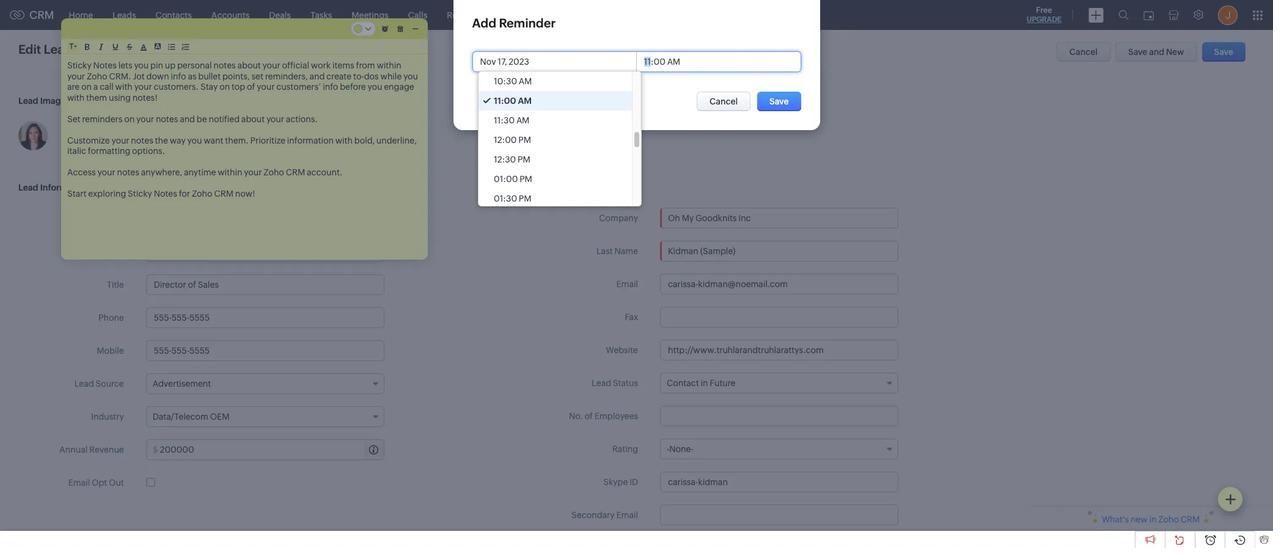 Task type: locate. For each thing, give the bounding box(es) containing it.
0 vertical spatial within
[[377, 61, 401, 70]]

email down skype id
[[617, 510, 638, 520]]

name
[[615, 246, 638, 256], [100, 247, 124, 257]]

reminders
[[82, 114, 123, 124]]

while
[[381, 71, 402, 81]]

image
[[40, 96, 66, 106]]

mobile
[[97, 346, 124, 356]]

lead status
[[592, 378, 638, 388]]

0 vertical spatial about
[[238, 61, 261, 70]]

formatting
[[88, 146, 130, 156]]

notes up the points, on the top left of page
[[214, 61, 236, 70]]

2 horizontal spatial zoho
[[264, 168, 284, 177]]

your up the 'set'
[[263, 61, 280, 70]]

email opt out
[[68, 478, 124, 488]]

0 vertical spatial cancel button
[[1057, 42, 1111, 62]]

0 vertical spatial zoho
[[87, 71, 107, 81]]

zoho up the a on the top
[[87, 71, 107, 81]]

name right first
[[100, 247, 124, 257]]

0 vertical spatial and
[[1149, 47, 1165, 57]]

0 vertical spatial of
[[247, 82, 255, 92]]

12:00
[[494, 135, 517, 145]]

None text field
[[637, 52, 801, 72], [660, 241, 899, 262], [660, 274, 899, 295], [146, 275, 384, 295], [146, 308, 384, 328], [146, 341, 384, 361], [660, 406, 899, 427], [160, 440, 384, 460], [660, 505, 899, 526], [677, 539, 898, 548], [637, 52, 801, 72], [660, 241, 899, 262], [660, 274, 899, 295], [146, 275, 384, 295], [146, 308, 384, 328], [146, 341, 384, 361], [660, 406, 899, 427], [160, 440, 384, 460], [660, 505, 899, 526], [677, 539, 898, 548]]

email for email
[[617, 279, 638, 289]]

save
[[1129, 47, 1148, 57], [1215, 47, 1234, 57], [770, 97, 789, 106]]

website
[[606, 345, 638, 355]]

0 horizontal spatial on
[[81, 82, 92, 92]]

email left opt
[[68, 478, 90, 488]]

and inside save and new 'button'
[[1149, 47, 1165, 57]]

zoho right for
[[192, 189, 212, 199]]

am right 11:30
[[517, 116, 530, 125]]

0 vertical spatial am
[[519, 76, 532, 86]]

01:30
[[494, 194, 517, 204]]

2 vertical spatial and
[[180, 114, 195, 124]]

about inside the "sticky notes lets you pin up personal notes about your official work items from within your zoho crm. jot down info as bullet points, set reminders, and create to-dos while you are on a call with your customers. stay on top of your customers' info before you engage with them using notes!"
[[238, 61, 261, 70]]

italic
[[67, 146, 86, 156]]

on left top at the left top of page
[[220, 82, 230, 92]]

am for 11:00 am
[[518, 96, 532, 106]]

with left bold,
[[335, 135, 353, 145]]

1 vertical spatial email
[[68, 478, 90, 488]]

lead left owner
[[76, 213, 95, 223]]

you up 'engage'
[[404, 71, 418, 81]]

0 vertical spatial crm
[[29, 9, 54, 21]]

a
[[93, 82, 98, 92]]

on
[[81, 82, 92, 92], [220, 82, 230, 92], [124, 114, 135, 124]]

2 vertical spatial crm
[[214, 189, 234, 199]]

1 vertical spatial save button
[[758, 92, 801, 111]]

1 horizontal spatial notes
[[154, 189, 177, 199]]

status
[[613, 378, 638, 388]]

0 horizontal spatial and
[[180, 114, 195, 124]]

create menu image
[[1089, 8, 1104, 22]]

0 horizontal spatial zoho
[[87, 71, 107, 81]]

sticky down anywhere,
[[128, 189, 152, 199]]

notes inside customize your notes the way you want them. prioritize information with bold, underline, italic formatting options.
[[131, 135, 153, 145]]

pin
[[150, 61, 163, 70]]

0 vertical spatial save button
[[1202, 42, 1246, 62]]

notes up the options.
[[131, 135, 153, 145]]

zoho inside the "sticky notes lets you pin up personal notes about your official work items from within your zoho crm. jot down info as bullet points, set reminders, and create to-dos while you are on a call with your customers. stay on top of your customers' info before you engage with them using notes!"
[[87, 71, 107, 81]]

MMM D, YYYY text field
[[473, 52, 637, 72]]

save inside 'button'
[[1129, 47, 1148, 57]]

about for notes
[[238, 61, 261, 70]]

sticky down edit lead edit page layout
[[67, 61, 92, 70]]

01:00 pm
[[494, 174, 532, 184]]

1 vertical spatial am
[[518, 96, 532, 106]]

pm right 01:30
[[519, 194, 532, 204]]

on down using
[[124, 114, 135, 124]]

on left the a on the top
[[81, 82, 92, 92]]

1 vertical spatial and
[[310, 71, 325, 81]]

exploring
[[88, 189, 126, 199]]

12:30
[[494, 155, 516, 164]]

your up "formatting"
[[112, 135, 129, 145]]

create menu element
[[1082, 0, 1111, 30]]

1 horizontal spatial of
[[585, 411, 593, 421]]

1 horizontal spatial save
[[1129, 47, 1148, 57]]

1 vertical spatial about
[[241, 114, 265, 124]]

pm right 01:00
[[520, 174, 532, 184]]

1 vertical spatial crm
[[286, 168, 305, 177]]

your
[[263, 61, 280, 70], [67, 71, 85, 81], [134, 82, 152, 92], [257, 82, 275, 92], [136, 114, 154, 124], [266, 114, 284, 124], [112, 135, 129, 145], [98, 168, 115, 177], [244, 168, 262, 177]]

profile element
[[1211, 0, 1245, 30]]

1 vertical spatial notes
[[154, 189, 177, 199]]

lets
[[118, 61, 132, 70]]

within inside the "sticky notes lets you pin up personal notes about your official work items from within your zoho crm. jot down info as bullet points, set reminders, and create to-dos while you are on a call with your customers. stay on top of your customers' info before you engage with them using notes!"
[[377, 61, 401, 70]]

1 vertical spatial info
[[323, 82, 338, 92]]

list box
[[479, 72, 641, 208]]

you
[[134, 61, 149, 70], [404, 71, 418, 81], [368, 82, 382, 92], [187, 135, 202, 145]]

home link
[[59, 0, 103, 30]]

sticky inside the "sticky notes lets you pin up personal notes about your official work items from within your zoho crm. jot down info as bullet points, set reminders, and create to-dos while you are on a call with your customers. stay on top of your customers' info before you engage with them using notes!"
[[67, 61, 92, 70]]

0 horizontal spatial cancel button
[[697, 92, 751, 111]]

name right last
[[615, 246, 638, 256]]

with down are
[[67, 93, 85, 102]]

1 vertical spatial of
[[585, 411, 593, 421]]

about up the 'set'
[[238, 61, 261, 70]]

1 horizontal spatial edit
[[78, 44, 94, 54]]

you inside customize your notes the way you want them. prioritize information with bold, underline, italic formatting options.
[[187, 135, 202, 145]]

1 horizontal spatial crm
[[214, 189, 234, 199]]

of right 'no.'
[[585, 411, 593, 421]]

pm
[[519, 135, 531, 145], [518, 155, 530, 164], [520, 174, 532, 184], [519, 194, 532, 204]]

11:00
[[494, 96, 516, 106]]

am for 11:30 am
[[517, 116, 530, 125]]

and down work
[[310, 71, 325, 81]]

1 horizontal spatial cancel button
[[1057, 42, 1111, 62]]

1 horizontal spatial sticky
[[128, 189, 152, 199]]

calendar image
[[1144, 10, 1154, 20]]

last name
[[597, 246, 638, 256]]

within up now!
[[218, 168, 242, 177]]

prioritize
[[250, 135, 285, 145]]

notes down page
[[93, 61, 117, 70]]

your up notes!
[[134, 82, 152, 92]]

crm left now!
[[214, 189, 234, 199]]

profile image
[[1218, 5, 1238, 25]]

bold,
[[354, 135, 375, 145]]

0 vertical spatial email
[[617, 279, 638, 289]]

pm right 12:30
[[518, 155, 530, 164]]

zoho
[[87, 71, 107, 81], [264, 168, 284, 177], [192, 189, 212, 199]]

of down the 'set'
[[247, 82, 255, 92]]

pm for 01:30 pm
[[519, 194, 532, 204]]

1 horizontal spatial save button
[[1202, 42, 1246, 62]]

lead left information at the left top of the page
[[18, 183, 38, 193]]

2 vertical spatial am
[[517, 116, 530, 125]]

1 vertical spatial within
[[218, 168, 242, 177]]

1 horizontal spatial on
[[124, 114, 135, 124]]

access your notes anywhere, anytime within your zoho crm account.
[[67, 168, 343, 177]]

your down notes!
[[136, 114, 154, 124]]

customize
[[67, 135, 110, 145]]

revenue
[[89, 445, 124, 455]]

crm
[[29, 9, 54, 21], [286, 168, 305, 177], [214, 189, 234, 199]]

2 horizontal spatial save
[[1215, 47, 1234, 57]]

1 vertical spatial cancel
[[710, 97, 738, 106]]

last
[[597, 246, 613, 256]]

1 horizontal spatial within
[[377, 61, 401, 70]]

within
[[377, 61, 401, 70], [218, 168, 242, 177]]

lead up are
[[44, 42, 72, 56]]

1 horizontal spatial and
[[310, 71, 325, 81]]

email up fax
[[617, 279, 638, 289]]

01:30 pm
[[494, 194, 532, 204]]

lead source
[[74, 379, 124, 389]]

campaigns
[[498, 10, 543, 20]]

campaigns link
[[488, 0, 553, 30]]

cancel button
[[1057, 42, 1111, 62], [697, 92, 751, 111]]

0 horizontal spatial of
[[247, 82, 255, 92]]

about up prioritize
[[241, 114, 265, 124]]

accounts link
[[202, 0, 259, 30]]

first name
[[82, 247, 124, 257]]

0 horizontal spatial sticky
[[67, 61, 92, 70]]

0 horizontal spatial save
[[770, 97, 789, 106]]

your up now!
[[244, 168, 262, 177]]

edit left page
[[78, 44, 94, 54]]

from
[[356, 61, 375, 70]]

12:00 pm
[[494, 135, 531, 145]]

name for first name
[[100, 247, 124, 257]]

crm left home
[[29, 9, 54, 21]]

crm left the account.
[[286, 168, 305, 177]]

accounts
[[211, 10, 250, 20]]

zoho down prioritize
[[264, 168, 284, 177]]

am right 10:30
[[519, 76, 532, 86]]

edit
[[18, 42, 41, 56], [78, 44, 94, 54]]

page
[[95, 44, 115, 54]]

and left new
[[1149, 47, 1165, 57]]

free
[[1036, 6, 1053, 15]]

for
[[179, 189, 190, 199]]

2 horizontal spatial with
[[335, 135, 353, 145]]

within up while
[[377, 61, 401, 70]]

image image
[[18, 121, 48, 150]]

tasks link
[[301, 0, 342, 30]]

2 vertical spatial zoho
[[192, 189, 212, 199]]

0 horizontal spatial with
[[67, 93, 85, 102]]

info down create
[[323, 82, 338, 92]]

new
[[1166, 47, 1185, 57]]

leads link
[[103, 0, 146, 30]]

set
[[252, 71, 263, 81]]

2 horizontal spatial and
[[1149, 47, 1165, 57]]

notes left for
[[154, 189, 177, 199]]

1 horizontal spatial with
[[115, 82, 133, 92]]

employees
[[595, 411, 638, 421]]

with inside customize your notes the way you want them. prioritize information with bold, underline, italic formatting options.
[[335, 135, 353, 145]]

you right way
[[187, 135, 202, 145]]

and left be
[[180, 114, 195, 124]]

and
[[1149, 47, 1165, 57], [310, 71, 325, 81], [180, 114, 195, 124]]

0 horizontal spatial name
[[100, 247, 124, 257]]

notes inside the "sticky notes lets you pin up personal notes about your official work items from within your zoho crm. jot down info as bullet points, set reminders, and create to-dos while you are on a call with your customers. stay on top of your customers' info before you engage with them using notes!"
[[214, 61, 236, 70]]

lead left source
[[74, 379, 94, 389]]

0 horizontal spatial crm
[[29, 9, 54, 21]]

upgrade
[[1027, 15, 1062, 24]]

info up customers.
[[171, 71, 186, 81]]

lead left image
[[18, 96, 38, 106]]

information
[[287, 135, 334, 145]]

11:30 am
[[494, 116, 530, 125]]

search image
[[1119, 10, 1129, 20]]

pm for 12:00 pm
[[519, 135, 531, 145]]

pm right 12:00
[[519, 135, 531, 145]]

skype id
[[604, 477, 638, 487]]

0 vertical spatial sticky
[[67, 61, 92, 70]]

0 horizontal spatial info
[[171, 71, 186, 81]]

email for email opt out
[[68, 478, 90, 488]]

1 horizontal spatial name
[[615, 246, 638, 256]]

lead left status
[[592, 378, 611, 388]]

with down crm. on the top of page
[[115, 82, 133, 92]]

add reminder
[[472, 16, 556, 30]]

create new sticky note image
[[1225, 494, 1236, 505]]

edit down crm link on the top of page
[[18, 42, 41, 56]]

no. of employees
[[569, 411, 638, 421]]

lead
[[44, 42, 72, 56], [18, 96, 38, 106], [18, 183, 38, 193], [76, 213, 95, 223], [592, 378, 611, 388], [74, 379, 94, 389]]

0 horizontal spatial notes
[[93, 61, 117, 70]]

reminders,
[[265, 71, 308, 81]]

pm for 12:30 pm
[[518, 155, 530, 164]]

meetings
[[352, 10, 389, 20]]

am right 11:00
[[518, 96, 532, 106]]

add
[[472, 16, 496, 30]]

0 vertical spatial notes
[[93, 61, 117, 70]]

0 vertical spatial cancel
[[1070, 47, 1098, 57]]

cancel
[[1070, 47, 1098, 57], [710, 97, 738, 106]]

lead information
[[18, 183, 88, 193]]

None text field
[[205, 242, 384, 262], [660, 307, 899, 328], [660, 340, 899, 361], [660, 472, 899, 493], [205, 242, 384, 262], [660, 307, 899, 328], [660, 340, 899, 361], [660, 472, 899, 493]]

0 horizontal spatial within
[[218, 168, 242, 177]]

deals link
[[259, 0, 301, 30]]

your inside customize your notes the way you want them. prioritize information with bold, underline, italic formatting options.
[[112, 135, 129, 145]]

info
[[171, 71, 186, 81], [323, 82, 338, 92]]

bullet
[[198, 71, 221, 81]]

2 vertical spatial with
[[335, 135, 353, 145]]



Task type: describe. For each thing, give the bounding box(es) containing it.
fax
[[625, 312, 638, 322]]

0 vertical spatial info
[[171, 71, 186, 81]]

title
[[107, 280, 124, 290]]

access
[[67, 168, 96, 177]]

list box containing 10:30 am
[[479, 72, 641, 208]]

edit inside edit lead edit page layout
[[78, 44, 94, 54]]

your up are
[[67, 71, 85, 81]]

calls link
[[398, 0, 437, 30]]

be
[[197, 114, 207, 124]]

of inside the "sticky notes lets you pin up personal notes about your official work items from within your zoho crm. jot down info as bullet points, set reminders, and create to-dos while you are on a call with your customers. stay on top of your customers' info before you engage with them using notes!"
[[247, 82, 255, 92]]

1 horizontal spatial info
[[323, 82, 338, 92]]

no.
[[569, 411, 583, 421]]

down
[[146, 71, 169, 81]]

save and new button
[[1116, 42, 1197, 62]]

opt
[[92, 478, 107, 488]]

delete image
[[394, 21, 407, 37]]

contacts
[[156, 10, 192, 20]]

jot
[[133, 71, 145, 81]]

customers.
[[154, 82, 199, 92]]

notes!
[[133, 93, 158, 102]]

name for last name
[[615, 246, 638, 256]]

leads
[[113, 10, 136, 20]]

dos
[[364, 71, 379, 81]]

id
[[630, 477, 638, 487]]

start exploring sticky notes for zoho crm now!
[[67, 189, 255, 199]]

lead for lead image
[[18, 96, 38, 106]]

lead for lead information
[[18, 183, 38, 193]]

as
[[188, 71, 197, 81]]

points,
[[222, 71, 250, 81]]

notes up the
[[156, 114, 178, 124]]

about for notified
[[241, 114, 265, 124]]

1 vertical spatial sticky
[[128, 189, 152, 199]]

anywhere,
[[141, 168, 182, 177]]

you down dos
[[368, 82, 382, 92]]

your up exploring
[[98, 168, 115, 177]]

01:00
[[494, 174, 518, 184]]

reminder image
[[379, 21, 391, 37]]

set reminders on your notes and be notified about your actions.
[[67, 114, 318, 124]]

11:30
[[494, 116, 515, 125]]

lead for lead owner
[[76, 213, 95, 223]]

your up prioritize
[[266, 114, 284, 124]]

owner
[[97, 213, 124, 223]]

them
[[86, 93, 107, 102]]

0 horizontal spatial edit
[[18, 42, 41, 56]]

2 horizontal spatial crm
[[286, 168, 305, 177]]

lead image
[[18, 96, 66, 106]]

personal
[[177, 61, 212, 70]]

engage
[[384, 82, 414, 92]]

minimize image
[[410, 21, 422, 37]]

1 vertical spatial cancel button
[[697, 92, 751, 111]]

your down the 'set'
[[257, 82, 275, 92]]

meetings link
[[342, 0, 398, 30]]

anytime
[[184, 168, 216, 177]]

reminder
[[499, 16, 556, 30]]

phone
[[98, 313, 124, 323]]

company
[[599, 213, 638, 223]]

2 vertical spatial email
[[617, 510, 638, 520]]

1 horizontal spatial zoho
[[192, 189, 212, 199]]

you up jot
[[134, 61, 149, 70]]

actions.
[[286, 114, 318, 124]]

customize your notes the way you want them. prioritize information with bold, underline, italic formatting options.
[[67, 135, 419, 156]]

annual revenue
[[59, 445, 124, 455]]

create
[[327, 71, 352, 81]]

out
[[109, 478, 124, 488]]

0 vertical spatial with
[[115, 82, 133, 92]]

the
[[155, 135, 168, 145]]

customers'
[[276, 82, 321, 92]]

1 vertical spatial with
[[67, 93, 85, 102]]

search element
[[1111, 0, 1137, 30]]

tasks
[[311, 10, 332, 20]]

are
[[67, 82, 80, 92]]

to-
[[353, 71, 364, 81]]

way
[[170, 135, 186, 145]]

official
[[282, 61, 309, 70]]

annual
[[59, 445, 88, 455]]

secondary
[[572, 510, 615, 520]]

notes down "formatting"
[[117, 168, 139, 177]]

1 horizontal spatial cancel
[[1070, 47, 1098, 57]]

underline,
[[376, 135, 417, 145]]

notified
[[209, 114, 240, 124]]

want
[[204, 135, 223, 145]]

free upgrade
[[1027, 6, 1062, 24]]

reports link
[[437, 0, 488, 30]]

calls
[[408, 10, 428, 20]]

10:30
[[494, 76, 517, 86]]

notes inside the "sticky notes lets you pin up personal notes about your official work items from within your zoho crm. jot down info as bullet points, set reminders, and create to-dos while you are on a call with your customers. stay on top of your customers' info before you engage with them using notes!"
[[93, 61, 117, 70]]

edit lead edit page layout
[[18, 42, 144, 56]]

pm for 01:00 pm
[[520, 174, 532, 184]]

lead for lead source
[[74, 379, 94, 389]]

lead for lead status
[[592, 378, 611, 388]]

0 horizontal spatial cancel
[[710, 97, 738, 106]]

reports
[[447, 10, 478, 20]]

and inside the "sticky notes lets you pin up personal notes about your official work items from within your zoho crm. jot down info as bullet points, set reminders, and create to-dos while you are on a call with your customers. stay on top of your customers' info before you engage with them using notes!"
[[310, 71, 325, 81]]

0 horizontal spatial save button
[[758, 92, 801, 111]]

deals
[[269, 10, 291, 20]]

1 vertical spatial zoho
[[264, 168, 284, 177]]

am for 10:30 am
[[519, 76, 532, 86]]

top
[[232, 82, 245, 92]]

11:00 am
[[494, 96, 532, 106]]

first
[[82, 247, 99, 257]]

account.
[[307, 168, 343, 177]]

secondary email
[[572, 510, 638, 520]]

before
[[340, 82, 366, 92]]

crm.
[[109, 71, 131, 81]]

layout
[[117, 44, 144, 54]]

lead owner
[[76, 213, 124, 223]]

2 horizontal spatial on
[[220, 82, 230, 92]]

set
[[67, 114, 80, 124]]

edit page layout link
[[78, 44, 144, 54]]

using
[[109, 93, 131, 102]]

up
[[165, 61, 176, 70]]

home
[[69, 10, 93, 20]]



Task type: vqa. For each thing, say whether or not it's contained in the screenshot.
Zoho to the right
yes



